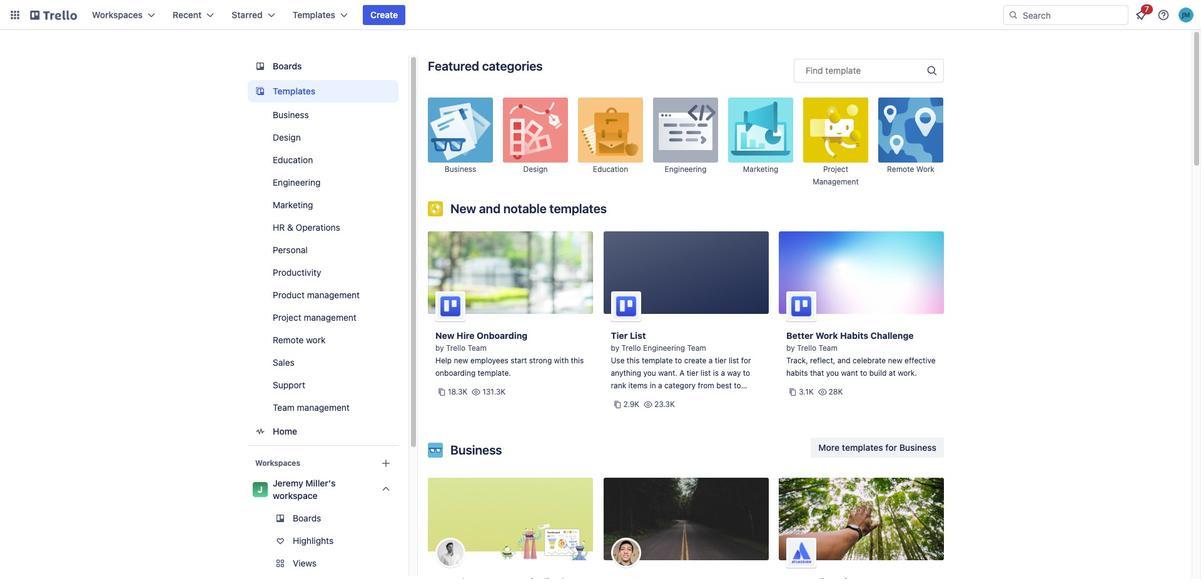 Task type: vqa. For each thing, say whether or not it's contained in the screenshot.


Task type: locate. For each thing, give the bounding box(es) containing it.
hr & operations link
[[248, 218, 399, 238]]

2 vertical spatial and
[[689, 406, 702, 416]]

nba
[[705, 394, 720, 403]]

toni, founder @ crmble image
[[436, 538, 466, 568]]

pasta
[[640, 406, 659, 416]]

1 vertical spatial remote work
[[273, 335, 326, 345]]

trello inside tier list by trello engineering team use this template to create a tier list for anything you want. a tier list is a way to rank items in a category from best to worst. this could be: best nba players, goat'd pasta dishes, and tastiest fast food joints.
[[622, 344, 641, 353]]

a right "create"
[[709, 356, 713, 366]]

remote up sales
[[273, 335, 304, 345]]

design down design icon
[[524, 165, 548, 174]]

featured categories
[[428, 59, 543, 73]]

0 vertical spatial best
[[717, 381, 732, 391]]

by inside tier list by trello engineering team use this template to create a tier list for anything you want. a tier list is a way to rank items in a category from best to worst. this could be: best nba players, goat'd pasta dishes, and tastiest fast food joints.
[[611, 344, 620, 353]]

and
[[479, 202, 501, 216], [838, 356, 851, 366], [689, 406, 702, 416]]

2 horizontal spatial trello
[[797, 344, 817, 353]]

0 horizontal spatial trello team image
[[436, 292, 466, 322]]

0 vertical spatial workspaces
[[92, 9, 143, 20]]

trello down list
[[622, 344, 641, 353]]

design link
[[503, 98, 568, 188], [248, 128, 399, 148]]

onboarding
[[477, 330, 528, 341]]

1 horizontal spatial remote work
[[888, 165, 935, 174]]

0 vertical spatial work
[[917, 165, 935, 174]]

team down "hire"
[[468, 344, 487, 353]]

list left the is on the bottom right of page
[[701, 369, 711, 378]]

project management down "product management"
[[273, 312, 357, 323]]

with
[[554, 356, 569, 366]]

and left notable
[[479, 202, 501, 216]]

0 horizontal spatial education
[[273, 155, 313, 165]]

1 by from the left
[[436, 344, 444, 353]]

1 horizontal spatial remote
[[888, 165, 915, 174]]

engineering inside tier list by trello engineering team use this template to create a tier list for anything you want. a tier list is a way to rank items in a category from best to worst. this could be: best nba players, goat'd pasta dishes, and tastiest fast food joints.
[[643, 344, 685, 353]]

onboarding
[[436, 369, 476, 378]]

2 this from the left
[[627, 356, 640, 366]]

template.
[[478, 369, 511, 378]]

1 vertical spatial business icon image
[[428, 443, 443, 458]]

2 trello team image from the left
[[787, 292, 817, 322]]

marketing link
[[729, 98, 794, 188], [248, 195, 399, 215]]

0 vertical spatial a
[[709, 356, 713, 366]]

new
[[454, 356, 469, 366], [888, 356, 903, 366]]

rank
[[611, 381, 627, 391]]

marketing link for hr & operations link
[[248, 195, 399, 215]]

0 horizontal spatial marketing link
[[248, 195, 399, 215]]

jeremy miller's workspace
[[273, 478, 336, 501]]

1 horizontal spatial list
[[729, 356, 739, 366]]

1 horizontal spatial a
[[709, 356, 713, 366]]

2 you from the left
[[827, 369, 839, 378]]

to
[[675, 356, 682, 366], [743, 369, 751, 378], [861, 369, 868, 378], [734, 381, 741, 391]]

management
[[813, 177, 859, 187], [307, 290, 360, 300], [304, 312, 357, 323], [297, 402, 350, 413]]

new inside new hire onboarding by trello team help new employees start strong with this onboarding template.
[[436, 330, 455, 341]]

by
[[436, 344, 444, 353], [611, 344, 620, 353], [787, 344, 795, 353]]

home link
[[248, 421, 399, 443]]

1 trello from the left
[[446, 344, 466, 353]]

new left notable
[[451, 202, 476, 216]]

this
[[571, 356, 584, 366], [627, 356, 640, 366]]

1 vertical spatial boards
[[293, 513, 321, 524]]

&
[[287, 222, 293, 233]]

project management
[[813, 165, 859, 187], [273, 312, 357, 323]]

at
[[889, 369, 896, 378]]

1 horizontal spatial and
[[689, 406, 702, 416]]

and right dishes,
[[689, 406, 702, 416]]

trello down "hire"
[[446, 344, 466, 353]]

engineering link for education link associated with the right the business link
[[653, 98, 719, 188]]

support link
[[248, 376, 399, 396]]

marketing up &
[[273, 200, 313, 210]]

to inside "better work habits challenge by trello team track, reflect, and celebrate new effective habits that you want to build at work."
[[861, 369, 868, 378]]

0 horizontal spatial project management
[[273, 312, 357, 323]]

template up want.
[[642, 356, 673, 366]]

2 vertical spatial a
[[658, 381, 663, 391]]

0 horizontal spatial workspaces
[[92, 9, 143, 20]]

remote work up sales
[[273, 335, 326, 345]]

home image
[[253, 424, 268, 439]]

you inside "better work habits challenge by trello team track, reflect, and celebrate new effective habits that you want to build at work."
[[827, 369, 839, 378]]

3 trello from the left
[[797, 344, 817, 353]]

education
[[273, 155, 313, 165], [593, 165, 628, 174]]

1 boards link from the top
[[248, 55, 399, 78]]

0 horizontal spatial trello
[[446, 344, 466, 353]]

better work habits challenge by trello team track, reflect, and celebrate new effective habits that you want to build at work.
[[787, 330, 936, 378]]

remote work down remote work icon
[[888, 165, 935, 174]]

0 horizontal spatial you
[[644, 369, 656, 378]]

templates button
[[285, 5, 356, 25]]

this right with
[[571, 356, 584, 366]]

templates right template board icon
[[273, 86, 316, 96]]

engineering up want.
[[643, 344, 685, 353]]

1 horizontal spatial project management link
[[804, 98, 869, 188]]

project management down project management icon
[[813, 165, 859, 187]]

primary element
[[0, 0, 1202, 30]]

1 new from the left
[[454, 356, 469, 366]]

boards link
[[248, 55, 399, 78], [248, 509, 399, 529]]

for up players,
[[742, 356, 751, 366]]

0 vertical spatial boards link
[[248, 55, 399, 78]]

list
[[630, 330, 646, 341]]

engineering link for education link related to the left the business link
[[248, 173, 399, 193]]

remote
[[888, 165, 915, 174], [273, 335, 304, 345]]

0 horizontal spatial project management link
[[248, 308, 399, 328]]

workspaces button
[[84, 5, 163, 25]]

trello team image up better at the bottom of page
[[787, 292, 817, 322]]

to down "celebrate"
[[861, 369, 868, 378]]

forward image
[[396, 556, 411, 571]]

2 horizontal spatial by
[[787, 344, 795, 353]]

to right way
[[743, 369, 751, 378]]

j
[[258, 484, 263, 495]]

0 horizontal spatial business link
[[248, 105, 399, 125]]

1 vertical spatial remote
[[273, 335, 304, 345]]

new inside new hire onboarding by trello team help new employees start strong with this onboarding template.
[[454, 356, 469, 366]]

tier up the is on the bottom right of page
[[715, 356, 727, 366]]

to up players,
[[734, 381, 741, 391]]

work up the sales link
[[306, 335, 326, 345]]

1 vertical spatial remote work link
[[248, 330, 399, 350]]

boards link up the highlights "link"
[[248, 509, 399, 529]]

1 vertical spatial boards link
[[248, 509, 399, 529]]

team up "create"
[[687, 344, 706, 353]]

could
[[652, 394, 672, 403]]

1 horizontal spatial trello team image
[[787, 292, 817, 322]]

remote work link
[[879, 98, 944, 188], [248, 330, 399, 350]]

marketing down marketing icon
[[743, 165, 779, 174]]

tier right a
[[687, 369, 699, 378]]

you right that
[[827, 369, 839, 378]]

project management icon image
[[804, 98, 869, 163]]

business inside button
[[900, 442, 937, 453]]

design icon image
[[503, 98, 568, 163]]

0 vertical spatial tier
[[715, 356, 727, 366]]

way
[[728, 369, 741, 378]]

2 new from the left
[[888, 356, 903, 366]]

1 vertical spatial new
[[436, 330, 455, 341]]

1 vertical spatial project management link
[[248, 308, 399, 328]]

you up in at the bottom of the page
[[644, 369, 656, 378]]

remote down remote work icon
[[888, 165, 915, 174]]

1 horizontal spatial workspaces
[[255, 459, 300, 468]]

this
[[635, 394, 650, 403]]

1 trello team image from the left
[[436, 292, 466, 322]]

1 horizontal spatial education link
[[578, 98, 643, 188]]

0 horizontal spatial marketing
[[273, 200, 313, 210]]

new up onboarding
[[454, 356, 469, 366]]

template
[[826, 65, 861, 76], [642, 356, 673, 366]]

best down the is on the bottom right of page
[[717, 381, 732, 391]]

by up track,
[[787, 344, 795, 353]]

0 horizontal spatial tier
[[687, 369, 699, 378]]

marketing link for topmost project management link
[[729, 98, 794, 188]]

0 vertical spatial template
[[826, 65, 861, 76]]

0 horizontal spatial remote
[[273, 335, 304, 345]]

team inside tier list by trello engineering team use this template to create a tier list for anything you want. a tier list is a way to rank items in a category from best to worst. this could be: best nba players, goat'd pasta dishes, and tastiest fast food joints.
[[687, 344, 706, 353]]

0 horizontal spatial design link
[[248, 128, 399, 148]]

0 horizontal spatial design
[[273, 132, 301, 143]]

create
[[371, 9, 398, 20]]

list up way
[[729, 356, 739, 366]]

a right the is on the bottom right of page
[[721, 369, 725, 378]]

trello team image up "hire"
[[436, 292, 466, 322]]

0 vertical spatial project
[[824, 165, 849, 174]]

1 vertical spatial and
[[838, 356, 851, 366]]

want.
[[659, 369, 678, 378]]

this inside new hire onboarding by trello team help new employees start strong with this onboarding template.
[[571, 356, 584, 366]]

education link for the left the business link
[[248, 150, 399, 170]]

1 vertical spatial marketing link
[[248, 195, 399, 215]]

0 vertical spatial marketing link
[[729, 98, 794, 188]]

template right find
[[826, 65, 861, 76]]

trello team image
[[436, 292, 466, 322], [787, 292, 817, 322]]

engineering
[[665, 165, 707, 174], [273, 177, 321, 188], [643, 344, 685, 353]]

templates right starred popup button
[[293, 9, 335, 20]]

team management link
[[248, 398, 399, 418]]

0 horizontal spatial by
[[436, 344, 444, 353]]

1 horizontal spatial work
[[917, 165, 935, 174]]

1 horizontal spatial new
[[888, 356, 903, 366]]

new inside "better work habits challenge by trello team track, reflect, and celebrate new effective habits that you want to build at work."
[[888, 356, 903, 366]]

goat'd
[[611, 406, 638, 416]]

1 horizontal spatial project management
[[813, 165, 859, 187]]

1 horizontal spatial engineering link
[[653, 98, 719, 188]]

best right be:
[[687, 394, 703, 403]]

new hire onboarding by trello team help new employees start strong with this onboarding template.
[[436, 330, 584, 378]]

1 horizontal spatial for
[[886, 442, 898, 453]]

templates inside dropdown button
[[293, 9, 335, 20]]

business icon image
[[428, 98, 493, 163], [428, 443, 443, 458]]

0 vertical spatial templates
[[293, 9, 335, 20]]

more
[[819, 442, 840, 453]]

fast
[[733, 406, 746, 416]]

by up use
[[611, 344, 620, 353]]

2 vertical spatial engineering
[[643, 344, 685, 353]]

habits
[[841, 330, 869, 341]]

anything
[[611, 369, 642, 378]]

1 vertical spatial marketing
[[273, 200, 313, 210]]

product management link
[[248, 285, 399, 305]]

boards for views
[[293, 513, 321, 524]]

0 horizontal spatial template
[[642, 356, 673, 366]]

1 vertical spatial work
[[306, 335, 326, 345]]

productivity
[[273, 267, 321, 278]]

1 vertical spatial design
[[524, 165, 548, 174]]

2 trello from the left
[[622, 344, 641, 353]]

0 horizontal spatial this
[[571, 356, 584, 366]]

trello
[[446, 344, 466, 353], [622, 344, 641, 353], [797, 344, 817, 353]]

boards up highlights
[[293, 513, 321, 524]]

1 you from the left
[[644, 369, 656, 378]]

0 horizontal spatial best
[[687, 394, 703, 403]]

by up help
[[436, 344, 444, 353]]

2 by from the left
[[611, 344, 620, 353]]

new left "hire"
[[436, 330, 455, 341]]

3.1k
[[799, 387, 814, 397]]

a right in at the bottom of the page
[[658, 381, 663, 391]]

1 vertical spatial templates
[[273, 86, 316, 96]]

0 vertical spatial for
[[742, 356, 751, 366]]

1 this from the left
[[571, 356, 584, 366]]

items
[[629, 381, 648, 391]]

this inside tier list by trello engineering team use this template to create a tier list for anything you want. a tier list is a way to rank items in a category from best to worst. this could be: best nba players, goat'd pasta dishes, and tastiest fast food joints.
[[627, 356, 640, 366]]

category
[[665, 381, 696, 391]]

that
[[810, 369, 824, 378]]

1 vertical spatial template
[[642, 356, 673, 366]]

1 horizontal spatial marketing link
[[729, 98, 794, 188]]

1 horizontal spatial template
[[826, 65, 861, 76]]

131.3k
[[483, 387, 506, 397]]

1 vertical spatial list
[[701, 369, 711, 378]]

business
[[273, 110, 309, 120], [445, 165, 476, 174], [900, 442, 937, 453], [451, 443, 502, 458]]

team
[[468, 344, 487, 353], [687, 344, 706, 353], [819, 344, 838, 353], [273, 402, 295, 413]]

1 horizontal spatial this
[[627, 356, 640, 366]]

template board image
[[253, 84, 268, 99]]

trello down better at the bottom of page
[[797, 344, 817, 353]]

a
[[709, 356, 713, 366], [721, 369, 725, 378], [658, 381, 663, 391]]

1 vertical spatial best
[[687, 394, 703, 403]]

0 vertical spatial marketing
[[743, 165, 779, 174]]

and inside "better work habits challenge by trello team track, reflect, and celebrate new effective habits that you want to build at work."
[[838, 356, 851, 366]]

new and notable templates
[[451, 202, 607, 216]]

design
[[273, 132, 301, 143], [524, 165, 548, 174]]

0 horizontal spatial engineering link
[[248, 173, 399, 193]]

to up a
[[675, 356, 682, 366]]

1 horizontal spatial trello
[[622, 344, 641, 353]]

0 horizontal spatial remote work link
[[248, 330, 399, 350]]

tier
[[715, 356, 727, 366], [687, 369, 699, 378]]

work down remote work icon
[[917, 165, 935, 174]]

starred button
[[224, 5, 283, 25]]

0 vertical spatial project management link
[[804, 98, 869, 188]]

syarfandi achmad image
[[611, 538, 641, 568]]

boards
[[273, 61, 302, 71], [293, 513, 321, 524]]

templates right notable
[[550, 202, 607, 216]]

and up want
[[838, 356, 851, 366]]

design down templates link
[[273, 132, 301, 143]]

this up anything
[[627, 356, 640, 366]]

1 horizontal spatial marketing
[[743, 165, 779, 174]]

1 vertical spatial engineering
[[273, 177, 321, 188]]

1 vertical spatial project
[[273, 312, 302, 323]]

0 horizontal spatial list
[[701, 369, 711, 378]]

project down project management icon
[[824, 165, 849, 174]]

boards right the board image
[[273, 61, 302, 71]]

2 boards link from the top
[[248, 509, 399, 529]]

team down the work
[[819, 344, 838, 353]]

boards for home
[[273, 61, 302, 71]]

engineering up &
[[273, 177, 321, 188]]

new up at
[[888, 356, 903, 366]]

1 horizontal spatial templates
[[842, 442, 884, 453]]

2 horizontal spatial and
[[838, 356, 851, 366]]

by inside "better work habits challenge by trello team track, reflect, and celebrate new effective habits that you want to build at work."
[[787, 344, 795, 353]]

sales link
[[248, 353, 399, 373]]

business link
[[428, 98, 493, 188], [248, 105, 399, 125]]

0 horizontal spatial work
[[306, 335, 326, 345]]

1 horizontal spatial education
[[593, 165, 628, 174]]

0 vertical spatial remote work link
[[879, 98, 944, 188]]

templates right more
[[842, 442, 884, 453]]

views link
[[248, 554, 411, 574]]

work
[[917, 165, 935, 174], [306, 335, 326, 345]]

boards link up templates link
[[248, 55, 399, 78]]

project down "product"
[[273, 312, 302, 323]]

1 vertical spatial for
[[886, 442, 898, 453]]

engineering down engineering icon at the top right of the page
[[665, 165, 707, 174]]

recent
[[173, 9, 202, 20]]

for right more
[[886, 442, 898, 453]]

0 horizontal spatial templates
[[550, 202, 607, 216]]

3 by from the left
[[787, 344, 795, 353]]

starred
[[232, 9, 263, 20]]

education icon image
[[578, 98, 643, 163]]

1 vertical spatial tier
[[687, 369, 699, 378]]

work
[[816, 330, 838, 341]]



Task type: describe. For each thing, give the bounding box(es) containing it.
0 horizontal spatial and
[[479, 202, 501, 216]]

management down product management link
[[304, 312, 357, 323]]

7 notifications image
[[1134, 8, 1149, 23]]

highlights link
[[248, 531, 399, 551]]

product
[[273, 290, 305, 300]]

a
[[680, 369, 685, 378]]

categories
[[482, 59, 543, 73]]

team management
[[273, 402, 350, 413]]

1 horizontal spatial project
[[824, 165, 849, 174]]

and inside tier list by trello engineering team use this template to create a tier list for anything you want. a tier list is a way to rank items in a category from best to worst. this could be: best nba players, goat'd pasta dishes, and tastiest fast food joints.
[[689, 406, 702, 416]]

education link for the right the business link
[[578, 98, 643, 188]]

0 vertical spatial project management
[[813, 165, 859, 187]]

23.3k
[[655, 400, 675, 409]]

track,
[[787, 356, 808, 366]]

from
[[698, 381, 715, 391]]

trello engineering team image
[[611, 292, 641, 322]]

0 horizontal spatial a
[[658, 381, 663, 391]]

more templates for business
[[819, 442, 937, 453]]

personal link
[[248, 240, 399, 260]]

2.9k
[[624, 400, 640, 409]]

support
[[273, 380, 305, 391]]

0 horizontal spatial project
[[273, 312, 302, 323]]

1 horizontal spatial remote work link
[[879, 98, 944, 188]]

1 horizontal spatial business link
[[428, 98, 493, 188]]

remote work icon image
[[879, 98, 944, 163]]

0 vertical spatial design
[[273, 132, 301, 143]]

0 horizontal spatial remote work
[[273, 335, 326, 345]]

trello inside "better work habits challenge by trello team track, reflect, and celebrate new effective habits that you want to build at work."
[[797, 344, 817, 353]]

tier
[[611, 330, 628, 341]]

trello inside new hire onboarding by trello team help new employees start strong with this onboarding template.
[[446, 344, 466, 353]]

for inside button
[[886, 442, 898, 453]]

design link for education link related to the left the business link
[[248, 128, 399, 148]]

find template
[[806, 65, 861, 76]]

for inside tier list by trello engineering team use this template to create a tier list for anything you want. a tier list is a way to rank items in a category from best to worst. this could be: best nba players, goat'd pasta dishes, and tastiest fast food joints.
[[742, 356, 751, 366]]

management down support link
[[297, 402, 350, 413]]

open information menu image
[[1158, 9, 1170, 21]]

design link for education link associated with the right the business link
[[503, 98, 568, 188]]

jeremy miller (jeremymiller198) image
[[1179, 8, 1194, 23]]

help
[[436, 356, 452, 366]]

18.3k
[[448, 387, 468, 397]]

2 horizontal spatial a
[[721, 369, 725, 378]]

effective
[[905, 356, 936, 366]]

trello team image for new
[[436, 292, 466, 322]]

home
[[273, 426, 297, 437]]

worst.
[[611, 394, 633, 403]]

boards link for home
[[248, 55, 399, 78]]

new for new and notable templates
[[451, 202, 476, 216]]

management down project management icon
[[813, 177, 859, 187]]

0 vertical spatial list
[[729, 356, 739, 366]]

sales
[[273, 357, 295, 368]]

work.
[[898, 369, 917, 378]]

views
[[293, 558, 317, 569]]

by inside new hire onboarding by trello team help new employees start strong with this onboarding template.
[[436, 344, 444, 353]]

is
[[713, 369, 719, 378]]

personal
[[273, 245, 308, 255]]

marketing icon image
[[729, 98, 794, 163]]

recent button
[[165, 5, 222, 25]]

template inside field
[[826, 65, 861, 76]]

strong
[[529, 356, 552, 366]]

28k
[[829, 387, 843, 397]]

Search field
[[1019, 6, 1128, 24]]

hr & operations
[[273, 222, 340, 233]]

operations
[[296, 222, 340, 233]]

team inside new hire onboarding by trello team help new employees start strong with this onboarding template.
[[468, 344, 487, 353]]

start
[[511, 356, 527, 366]]

workspace
[[273, 491, 318, 501]]

tier list by trello engineering team use this template to create a tier list for anything you want. a tier list is a way to rank items in a category from best to worst. this could be: best nba players, goat'd pasta dishes, and tastiest fast food joints.
[[611, 330, 751, 428]]

featured
[[428, 59, 479, 73]]

create
[[685, 356, 707, 366]]

1 horizontal spatial best
[[717, 381, 732, 391]]

food
[[611, 419, 627, 428]]

celebrate
[[853, 356, 886, 366]]

boards link for views
[[248, 509, 399, 529]]

hr
[[273, 222, 285, 233]]

team down support
[[273, 402, 295, 413]]

board image
[[253, 59, 268, 74]]

more templates for business button
[[811, 438, 944, 458]]

challenge
[[871, 330, 914, 341]]

templates link
[[248, 80, 399, 103]]

team inside "better work habits challenge by trello team track, reflect, and celebrate new effective habits that you want to build at work."
[[819, 344, 838, 353]]

players,
[[722, 394, 750, 403]]

joints.
[[629, 419, 651, 428]]

hire
[[457, 330, 475, 341]]

dishes,
[[662, 406, 687, 416]]

trello team image for better
[[787, 292, 817, 322]]

0 vertical spatial remote
[[888, 165, 915, 174]]

templates inside templates link
[[273, 86, 316, 96]]

engineering icon image
[[653, 98, 719, 163]]

new for new hire onboarding by trello team help new employees start strong with this onboarding template.
[[436, 330, 455, 341]]

find
[[806, 65, 823, 76]]

1 vertical spatial workspaces
[[255, 459, 300, 468]]

be:
[[674, 394, 685, 403]]

0 vertical spatial remote work
[[888, 165, 935, 174]]

1 business icon image from the top
[[428, 98, 493, 163]]

in
[[650, 381, 656, 391]]

create a workspace image
[[379, 456, 394, 471]]

management down the productivity link
[[307, 290, 360, 300]]

miller's
[[306, 478, 336, 489]]

want
[[841, 369, 858, 378]]

jeremy
[[273, 478, 303, 489]]

templates inside button
[[842, 442, 884, 453]]

better
[[787, 330, 814, 341]]

habits
[[787, 369, 808, 378]]

productivity link
[[248, 263, 399, 283]]

you inside tier list by trello engineering team use this template to create a tier list for anything you want. a tier list is a way to rank items in a category from best to worst. this could be: best nba players, goat'd pasta dishes, and tastiest fast food joints.
[[644, 369, 656, 378]]

atlassian image
[[787, 538, 817, 568]]

template inside tier list by trello engineering team use this template to create a tier list for anything you want. a tier list is a way to rank items in a category from best to worst. this could be: best nba players, goat'd pasta dishes, and tastiest fast food joints.
[[642, 356, 673, 366]]

1 vertical spatial project management
[[273, 312, 357, 323]]

build
[[870, 369, 887, 378]]

reflect,
[[811, 356, 836, 366]]

employees
[[471, 356, 509, 366]]

0 vertical spatial engineering
[[665, 165, 707, 174]]

use
[[611, 356, 625, 366]]

1 horizontal spatial tier
[[715, 356, 727, 366]]

notable
[[504, 202, 547, 216]]

Find template field
[[794, 59, 944, 83]]

0 vertical spatial templates
[[550, 202, 607, 216]]

tastiest
[[704, 406, 731, 416]]

workspaces inside popup button
[[92, 9, 143, 20]]

highlights
[[293, 536, 334, 546]]

2 business icon image from the top
[[428, 443, 443, 458]]

back to home image
[[30, 5, 77, 25]]

search image
[[1009, 10, 1019, 20]]



